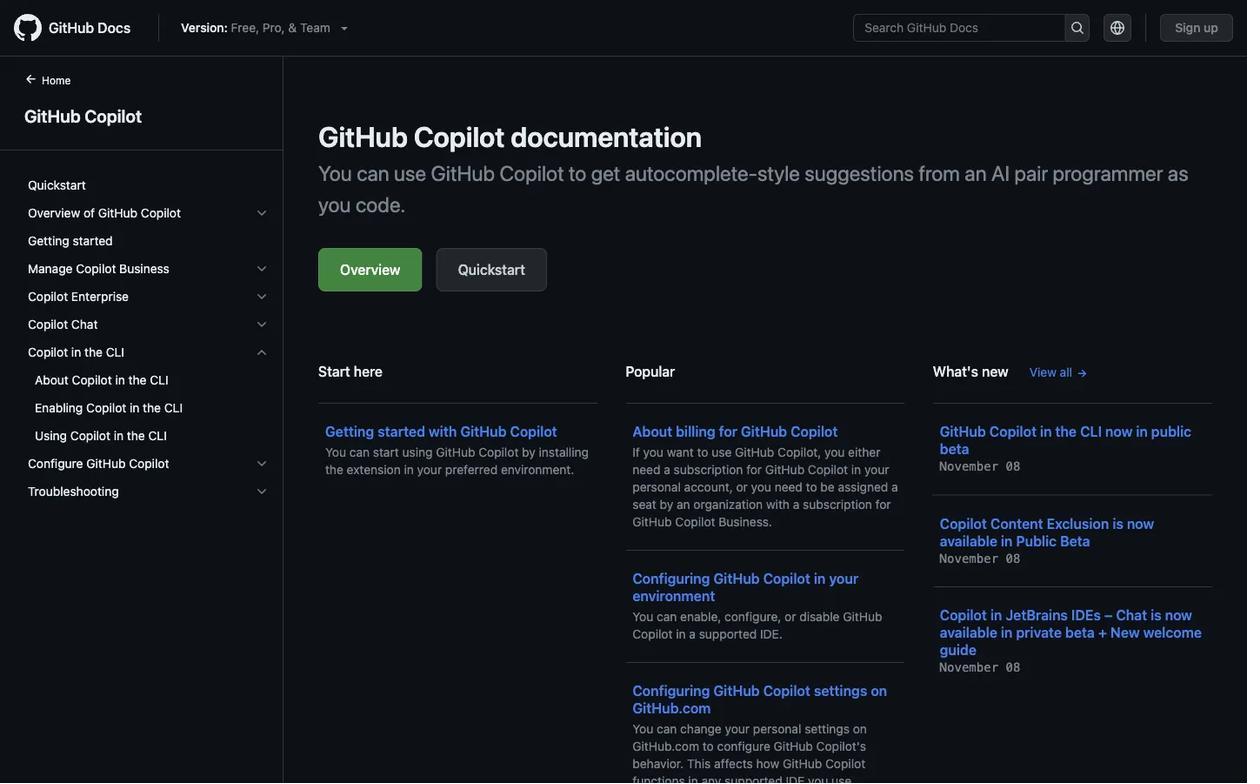 Task type: vqa. For each thing, say whether or not it's contained in the screenshot.
the rightmost OVERVIEW
yes



Task type: describe. For each thing, give the bounding box(es) containing it.
the for enabling
[[143, 401, 161, 415]]

about copilot in the cli link
[[21, 366, 276, 394]]

with inside getting started with github copilot you can start using github copilot by installing the extension in your preferred environment.
[[429, 423, 457, 440]]

overview of github copilot
[[28, 206, 181, 220]]

how
[[757, 757, 780, 771]]

github copilot documentation you can use github copilot to get autocomplete-style suggestions from an ai pair programmer as you code.
[[318, 120, 1189, 217]]

copilot in the cli
[[28, 345, 124, 359]]

supported inside configuring github copilot in your environment you can enable, configure, or disable github copilot in a supported ide.
[[699, 627, 757, 641]]

copilot chat button
[[21, 311, 276, 338]]

or inside the about billing for github copilot if you want to use github copilot, you either need a subscription for github copilot in your personal account, or you need to be assigned a seat by an organization  with a subscription for github copilot business.
[[737, 480, 748, 494]]

functions
[[633, 774, 685, 783]]

1 vertical spatial settings
[[805, 722, 850, 736]]

by inside the about billing for github copilot if you want to use github copilot, you either need a subscription for github copilot in your personal account, or you need to be assigned a seat by an organization  with a subscription for github copilot business.
[[660, 497, 674, 512]]

copilot chat
[[28, 317, 98, 332]]

pro,
[[263, 20, 285, 35]]

in up enabling copilot in the cli
[[115, 373, 125, 387]]

business.
[[719, 515, 773, 529]]

copilot,
[[778, 445, 822, 459]]

docs
[[98, 20, 131, 36]]

documentation
[[511, 120, 702, 153]]

ai
[[992, 161, 1010, 185]]

extension
[[347, 462, 401, 477]]

the for github
[[1056, 423, 1077, 440]]

cli for enabling
[[164, 401, 183, 415]]

available inside copilot content exclusion is now available in public beta november 08
[[940, 533, 998, 549]]

welcome
[[1144, 624, 1203, 641]]

github copilot in the cli now in public beta november 08
[[940, 423, 1192, 474]]

exclusion
[[1047, 515, 1110, 532]]

can inside configuring github copilot in your environment you can enable, configure, or disable github copilot in a supported ide.
[[657, 610, 677, 624]]

using copilot in the cli
[[35, 429, 167, 443]]

cli inside dropdown button
[[106, 345, 124, 359]]

sc 9kayk9 0 image inside the troubleshooting dropdown button
[[255, 485, 269, 499]]

copilot in jetbrains ides – chat is now available in private beta + new welcome guide november 08
[[940, 607, 1203, 675]]

chat inside copilot in jetbrains ides – chat is now available in private beta + new welcome guide november 08
[[1117, 607, 1148, 623]]

can inside 'configuring github copilot settings on github.com you can change your personal settings on github.com to configure github copilot's behavior. this affects how github copilot functions in any supported ide you use.'
[[657, 722, 677, 736]]

now inside copilot content exclusion is now available in public beta november 08
[[1128, 515, 1155, 532]]

0 vertical spatial settings
[[814, 683, 868, 699]]

installing
[[539, 445, 589, 459]]

version:
[[181, 20, 228, 35]]

your inside configuring github copilot in your environment you can enable, configure, or disable github copilot in a supported ide.
[[830, 570, 859, 587]]

github inside github copilot in the cli now in public beta november 08
[[940, 423, 987, 440]]

copilot content exclusion is now available in public beta november 08
[[940, 515, 1155, 566]]

1 github.com from the top
[[633, 700, 711, 717]]

private
[[1017, 624, 1062, 641]]

of
[[84, 206, 95, 220]]

manage copilot business button
[[21, 255, 276, 283]]

seat
[[633, 497, 657, 512]]

enabling copilot in the cli
[[35, 401, 183, 415]]

change
[[681, 722, 722, 736]]

getting started with github copilot you can start using github copilot by installing the extension in your preferred environment.
[[325, 423, 589, 477]]

–
[[1105, 607, 1113, 623]]

either
[[849, 445, 881, 459]]

in inside the about billing for github copilot if you want to use github copilot, you either need a subscription for github copilot in your personal account, or you need to be assigned a seat by an organization  with a subscription for github copilot business.
[[852, 462, 862, 477]]

be
[[821, 480, 835, 494]]

personal inside the about billing for github copilot if you want to use github copilot, you either need a subscription for github copilot in your personal account, or you need to be assigned a seat by an organization  with a subscription for github copilot business.
[[633, 480, 681, 494]]

enterprise
[[71, 289, 129, 304]]

getting for getting started
[[28, 234, 69, 248]]

getting for getting started with github copilot you can start using github copilot by installing the extension in your preferred environment.
[[325, 423, 374, 440]]

get
[[591, 161, 621, 185]]

home link
[[17, 72, 99, 90]]

what's
[[933, 363, 979, 380]]

view all link
[[1030, 363, 1088, 382]]

style
[[758, 161, 800, 185]]

organization
[[694, 497, 763, 512]]

you inside 'configuring github copilot settings on github.com you can change your personal settings on github.com to configure github copilot's behavior. this affects how github copilot functions in any supported ide you use.'
[[808, 774, 829, 783]]

about for copilot
[[35, 373, 69, 387]]

overview of github copilot button
[[21, 199, 276, 227]]

up
[[1204, 20, 1219, 35]]

november 08 element for copilot
[[940, 459, 1021, 474]]

select language: current language is english image
[[1111, 21, 1125, 35]]

ide
[[786, 774, 805, 783]]

start
[[318, 363, 350, 380]]

behavior.
[[633, 757, 684, 771]]

using
[[402, 445, 433, 459]]

what's new
[[933, 363, 1009, 380]]

configuring github copilot in your environment you can enable, configure, or disable github copilot in a supported ide.
[[633, 570, 883, 641]]

use inside the about billing for github copilot if you want to use github copilot, you either need a subscription for github copilot in your personal account, or you need to be assigned a seat by an organization  with a subscription for github copilot business.
[[712, 445, 732, 459]]

copilot inside 'link'
[[70, 429, 111, 443]]

github copilot link
[[21, 103, 262, 129]]

start here
[[318, 363, 383, 380]]

free,
[[231, 20, 259, 35]]

quickstart inside github copilot element
[[28, 178, 86, 192]]

to left be
[[806, 480, 818, 494]]

configure github copilot
[[28, 456, 169, 471]]

popular
[[626, 363, 675, 380]]

public
[[1017, 533, 1057, 549]]

&
[[288, 20, 297, 35]]

github copilot
[[24, 105, 142, 126]]

in left "jetbrains" on the right
[[991, 607, 1003, 623]]

sign up link
[[1161, 14, 1234, 42]]

about for billing
[[633, 423, 673, 440]]

0 vertical spatial quickstart link
[[21, 171, 276, 199]]

a inside configuring github copilot in your environment you can enable, configure, or disable github copilot in a supported ide.
[[689, 627, 696, 641]]

sign up
[[1176, 20, 1219, 35]]

cli for github
[[1081, 423, 1102, 440]]

if
[[633, 445, 640, 459]]

view all
[[1030, 365, 1073, 379]]

configuring github copilot settings on github.com you can change your personal settings on github.com to configure github copilot's behavior. this affects how github copilot functions in any supported ide you use.
[[633, 683, 888, 783]]

0 vertical spatial need
[[633, 462, 661, 477]]

you right if
[[644, 445, 664, 459]]

account,
[[685, 480, 733, 494]]

sc 9kayk9 0 image for overview of github copilot
[[255, 206, 269, 220]]

sc 9kayk9 0 image for chat
[[255, 318, 269, 332]]

enable,
[[681, 610, 722, 624]]

sign
[[1176, 20, 1201, 35]]

copilot's
[[817, 739, 867, 754]]

using copilot in the cli link
[[21, 422, 276, 450]]

triangle down image
[[337, 21, 351, 35]]

getting started link
[[21, 227, 276, 255]]

is inside copilot in jetbrains ides – chat is now available in private beta + new welcome guide november 08
[[1151, 607, 1162, 623]]

from
[[919, 161, 961, 185]]

manage
[[28, 261, 73, 276]]

preferred
[[445, 462, 498, 477]]

affects
[[714, 757, 753, 771]]

environment.
[[501, 462, 575, 477]]

in left the "public"
[[1137, 423, 1148, 440]]

0 vertical spatial on
[[871, 683, 888, 699]]

the inside getting started with github copilot you can start using github copilot by installing the extension in your preferred environment.
[[325, 462, 344, 477]]

content
[[991, 515, 1044, 532]]

overview for overview of github copilot
[[28, 206, 80, 220]]

+
[[1099, 624, 1108, 641]]

enabling
[[35, 401, 83, 415]]

in down view
[[1041, 423, 1052, 440]]

november 08 element for in
[[940, 660, 1021, 675]]

view
[[1030, 365, 1057, 379]]

copilot enterprise
[[28, 289, 129, 304]]

is inside copilot content exclusion is now available in public beta november 08
[[1113, 515, 1124, 532]]

search image
[[1071, 21, 1085, 35]]

programmer
[[1053, 161, 1164, 185]]

to inside 'configuring github copilot settings on github.com you can change your personal settings on github.com to configure github copilot's behavior. this affects how github copilot functions in any supported ide you use.'
[[703, 739, 714, 754]]

0 vertical spatial subscription
[[674, 462, 743, 477]]

2 github.com from the top
[[633, 739, 700, 754]]

ides
[[1072, 607, 1102, 623]]

copilot inside github copilot in the cli now in public beta november 08
[[990, 423, 1037, 440]]

configure
[[717, 739, 771, 754]]

copilot inside "dropdown button"
[[28, 317, 68, 332]]

an inside github copilot documentation you can use github copilot to get autocomplete-style suggestions from an ai pair programmer as you code.
[[965, 161, 987, 185]]

to down billing
[[697, 445, 709, 459]]

configure github copilot button
[[21, 450, 276, 478]]



Task type: locate. For each thing, give the bounding box(es) containing it.
sc 9kayk9 0 image inside "overview of github copilot" dropdown button
[[255, 206, 269, 220]]

need down if
[[633, 462, 661, 477]]

configuring
[[633, 570, 711, 587], [633, 683, 711, 699]]

supported down "configure," at the right bottom
[[699, 627, 757, 641]]

november down 'guide'
[[940, 660, 999, 675]]

copilot inside copilot content exclusion is now available in public beta november 08
[[940, 515, 988, 532]]

or
[[737, 480, 748, 494], [785, 610, 797, 624]]

2 copilot in the cli element from the top
[[14, 366, 283, 450]]

1 vertical spatial use
[[712, 445, 732, 459]]

in
[[71, 345, 81, 359], [115, 373, 125, 387], [130, 401, 140, 415], [1041, 423, 1052, 440], [1137, 423, 1148, 440], [114, 429, 124, 443], [404, 462, 414, 477], [852, 462, 862, 477], [1001, 533, 1013, 549], [814, 570, 826, 587], [991, 607, 1003, 623], [1001, 624, 1013, 641], [676, 627, 686, 641], [689, 774, 699, 783]]

1 vertical spatial 08
[[1006, 551, 1021, 566]]

getting up start
[[325, 423, 374, 440]]

1 horizontal spatial by
[[660, 497, 674, 512]]

or up organization
[[737, 480, 748, 494]]

for right billing
[[719, 423, 738, 440]]

public
[[1152, 423, 1192, 440]]

0 horizontal spatial beta
[[940, 441, 970, 457]]

now inside copilot in jetbrains ides – chat is now available in private beta + new welcome guide november 08
[[1166, 607, 1193, 623]]

1 vertical spatial or
[[785, 610, 797, 624]]

cli down copilot in the cli dropdown button
[[150, 373, 168, 387]]

0 horizontal spatial for
[[719, 423, 738, 440]]

about copilot in the cli
[[35, 373, 168, 387]]

november for copilot content exclusion is now available in public beta
[[940, 551, 999, 566]]

08 for content
[[1006, 551, 1021, 566]]

1 vertical spatial beta
[[1066, 624, 1095, 641]]

sc 9kayk9 0 image for configure github copilot
[[255, 457, 269, 471]]

github docs
[[49, 20, 131, 36]]

by inside getting started with github copilot you can start using github copilot by installing the extension in your preferred environment.
[[522, 445, 536, 459]]

chat
[[71, 317, 98, 332], [1117, 607, 1148, 623]]

started for getting started with github copilot you can start using github copilot by installing the extension in your preferred environment.
[[378, 423, 426, 440]]

a down copilot, in the right of the page
[[793, 497, 800, 512]]

autocomplete-
[[625, 161, 758, 185]]

1 vertical spatial sc 9kayk9 0 image
[[255, 262, 269, 276]]

github
[[49, 20, 94, 36], [24, 105, 81, 126], [318, 120, 408, 153], [431, 161, 495, 185], [98, 206, 138, 220], [461, 423, 507, 440], [741, 423, 788, 440], [940, 423, 987, 440], [436, 445, 475, 459], [735, 445, 775, 459], [86, 456, 126, 471], [766, 462, 805, 477], [633, 515, 672, 529], [714, 570, 760, 587], [843, 610, 883, 624], [714, 683, 760, 699], [774, 739, 813, 754], [783, 757, 822, 771]]

0 vertical spatial by
[[522, 445, 536, 459]]

now up welcome
[[1166, 607, 1193, 623]]

november 08 element up content
[[940, 459, 1021, 474]]

about up if
[[633, 423, 673, 440]]

supported inside 'configuring github copilot settings on github.com you can change your personal settings on github.com to configure github copilot's behavior. this affects how github copilot functions in any supported ide you use.'
[[725, 774, 783, 783]]

0 vertical spatial chat
[[71, 317, 98, 332]]

beta down ides
[[1066, 624, 1095, 641]]

0 vertical spatial available
[[940, 533, 998, 549]]

overview link
[[318, 248, 422, 291]]

in inside dropdown button
[[71, 345, 81, 359]]

0 vertical spatial beta
[[940, 441, 970, 457]]

1 vertical spatial getting
[[325, 423, 374, 440]]

1 sc 9kayk9 0 image from the top
[[255, 206, 269, 220]]

getting inside github copilot element
[[28, 234, 69, 248]]

started down of
[[73, 234, 113, 248]]

2 sc 9kayk9 0 image from the top
[[255, 318, 269, 332]]

08 inside copilot content exclusion is now available in public beta november 08
[[1006, 551, 1021, 566]]

in inside 'link'
[[114, 429, 124, 443]]

code.
[[356, 192, 406, 217]]

your down "either"
[[865, 462, 890, 477]]

you inside configuring github copilot in your environment you can enable, configure, or disable github copilot in a supported ide.
[[633, 610, 654, 624]]

configuring for configuring github copilot in your environment
[[633, 570, 711, 587]]

team
[[300, 20, 330, 35]]

your up disable
[[830, 570, 859, 587]]

start
[[373, 445, 399, 459]]

copilot in the cli element containing about copilot in the cli
[[14, 366, 283, 450]]

3 sc 9kayk9 0 image from the top
[[255, 457, 269, 471]]

0 vertical spatial november 08 element
[[940, 459, 1021, 474]]

troubleshooting button
[[21, 478, 276, 506]]

an left the ai
[[965, 161, 987, 185]]

0 vertical spatial quickstart
[[28, 178, 86, 192]]

with inside the about billing for github copilot if you want to use github copilot, you either need a subscription for github copilot in your personal account, or you need to be assigned a seat by an organization  with a subscription for github copilot business.
[[767, 497, 790, 512]]

2 vertical spatial for
[[876, 497, 892, 512]]

in down this
[[689, 774, 699, 783]]

1 vertical spatial personal
[[753, 722, 802, 736]]

configuring up environment
[[633, 570, 711, 587]]

with up business.
[[767, 497, 790, 512]]

1 horizontal spatial on
[[871, 683, 888, 699]]

1 vertical spatial available
[[940, 624, 998, 641]]

for down assigned
[[876, 497, 892, 512]]

available up 'guide'
[[940, 624, 998, 641]]

is up welcome
[[1151, 607, 1162, 623]]

1 vertical spatial november
[[940, 551, 999, 566]]

0 vertical spatial getting
[[28, 234, 69, 248]]

0 vertical spatial use
[[394, 161, 427, 185]]

08
[[1006, 459, 1021, 474], [1006, 551, 1021, 566], [1006, 660, 1021, 675]]

1 vertical spatial november 08 element
[[940, 551, 1021, 566]]

started for getting started
[[73, 234, 113, 248]]

sc 9kayk9 0 image inside manage copilot business dropdown button
[[255, 262, 269, 276]]

1 horizontal spatial quickstart
[[458, 261, 525, 278]]

cli down about copilot in the cli link
[[164, 401, 183, 415]]

can inside getting started with github copilot you can start using github copilot by installing the extension in your preferred environment.
[[350, 445, 370, 459]]

2 november 08 element from the top
[[940, 551, 1021, 566]]

an down account,
[[677, 497, 691, 512]]

you up organization
[[751, 480, 772, 494]]

2 sc 9kayk9 0 image from the top
[[255, 262, 269, 276]]

1 horizontal spatial getting
[[325, 423, 374, 440]]

1 horizontal spatial started
[[378, 423, 426, 440]]

sc 9kayk9 0 image inside copilot chat "dropdown button"
[[255, 318, 269, 332]]

copilot
[[85, 105, 142, 126], [414, 120, 505, 153], [500, 161, 564, 185], [141, 206, 181, 220], [76, 261, 116, 276], [28, 289, 68, 304], [28, 317, 68, 332], [28, 345, 68, 359], [72, 373, 112, 387], [86, 401, 126, 415], [510, 423, 558, 440], [791, 423, 838, 440], [990, 423, 1037, 440], [70, 429, 111, 443], [479, 445, 519, 459], [129, 456, 169, 471], [808, 462, 848, 477], [676, 515, 716, 529], [940, 515, 988, 532], [764, 570, 811, 587], [940, 607, 988, 623], [633, 627, 673, 641], [764, 683, 811, 699], [826, 757, 866, 771]]

can up 'code.'
[[357, 161, 390, 185]]

can up extension
[[350, 445, 370, 459]]

you left 'code.'
[[318, 192, 351, 217]]

beta inside github copilot in the cli now in public beta november 08
[[940, 441, 970, 457]]

configuring up change
[[633, 683, 711, 699]]

november inside copilot in jetbrains ides – chat is now available in private beta + new welcome guide november 08
[[940, 660, 999, 675]]

github copilot element
[[0, 70, 284, 781]]

subscription up account,
[[674, 462, 743, 477]]

chat down copilot enterprise
[[71, 317, 98, 332]]

you
[[318, 161, 352, 185], [325, 445, 346, 459], [633, 610, 654, 624], [633, 722, 654, 736]]

getting
[[28, 234, 69, 248], [325, 423, 374, 440]]

the inside github copilot in the cli now in public beta november 08
[[1056, 423, 1077, 440]]

0 vertical spatial 08
[[1006, 459, 1021, 474]]

1 horizontal spatial an
[[965, 161, 987, 185]]

sc 9kayk9 0 image
[[255, 290, 269, 304], [255, 318, 269, 332], [255, 345, 269, 359], [255, 485, 269, 499]]

2 vertical spatial sc 9kayk9 0 image
[[255, 457, 269, 471]]

the down enabling copilot in the cli link
[[127, 429, 145, 443]]

personal inside 'configuring github copilot settings on github.com you can change your personal settings on github.com to configure github copilot's behavior. this affects how github copilot functions in any supported ide you use.'
[[753, 722, 802, 736]]

a right assigned
[[892, 480, 899, 494]]

use down billing
[[712, 445, 732, 459]]

in up disable
[[814, 570, 826, 587]]

0 horizontal spatial an
[[677, 497, 691, 512]]

1 vertical spatial supported
[[725, 774, 783, 783]]

overview up getting started
[[28, 206, 80, 220]]

1 horizontal spatial with
[[767, 497, 790, 512]]

2 vertical spatial 08
[[1006, 660, 1021, 675]]

0 horizontal spatial getting
[[28, 234, 69, 248]]

november inside github copilot in the cli now in public beta november 08
[[940, 459, 999, 474]]

beta down the what's
[[940, 441, 970, 457]]

1 vertical spatial by
[[660, 497, 674, 512]]

2 vertical spatial november
[[940, 660, 999, 675]]

in down about copilot in the cli link
[[130, 401, 140, 415]]

1 vertical spatial quickstart
[[458, 261, 525, 278]]

the inside 'link'
[[127, 429, 145, 443]]

chat up new
[[1117, 607, 1148, 623]]

november up content
[[940, 459, 999, 474]]

beta
[[940, 441, 970, 457], [1066, 624, 1095, 641]]

None search field
[[854, 14, 1090, 42]]

0 horizontal spatial is
[[1113, 515, 1124, 532]]

sc 9kayk9 0 image inside copilot in the cli dropdown button
[[255, 345, 269, 359]]

0 vertical spatial an
[[965, 161, 987, 185]]

0 horizontal spatial overview
[[28, 206, 80, 220]]

3 08 from the top
[[1006, 660, 1021, 675]]

cli inside github copilot in the cli now in public beta november 08
[[1081, 423, 1102, 440]]

configuring inside configuring github copilot in your environment you can enable, configure, or disable github copilot in a supported ide.
[[633, 570, 711, 587]]

november 08 element for content
[[940, 551, 1021, 566]]

you left "either"
[[825, 445, 845, 459]]

2 november from the top
[[940, 551, 999, 566]]

1 sc 9kayk9 0 image from the top
[[255, 290, 269, 304]]

in inside 'configuring github copilot settings on github.com you can change your personal settings on github.com to configure github copilot's behavior. this affects how github copilot functions in any supported ide you use.'
[[689, 774, 699, 783]]

personal up 'how'
[[753, 722, 802, 736]]

november 08 element down content
[[940, 551, 1021, 566]]

home
[[42, 74, 71, 86]]

by up environment.
[[522, 445, 536, 459]]

copilot inside copilot in jetbrains ides – chat is now available in private beta + new welcome guide november 08
[[940, 607, 988, 623]]

cli for about
[[150, 373, 168, 387]]

want
[[667, 445, 694, 459]]

0 vertical spatial started
[[73, 234, 113, 248]]

now left the "public"
[[1106, 423, 1133, 440]]

getting inside getting started with github copilot you can start using github copilot by installing the extension in your preferred environment.
[[325, 423, 374, 440]]

0 vertical spatial about
[[35, 373, 69, 387]]

overview inside dropdown button
[[28, 206, 80, 220]]

1 horizontal spatial for
[[747, 462, 762, 477]]

in down copilot chat
[[71, 345, 81, 359]]

1 08 from the top
[[1006, 459, 1021, 474]]

a down want
[[664, 462, 671, 477]]

0 horizontal spatial on
[[853, 722, 867, 736]]

use.
[[832, 774, 856, 783]]

1 horizontal spatial personal
[[753, 722, 802, 736]]

in inside copilot content exclusion is now available in public beta november 08
[[1001, 533, 1013, 549]]

1 vertical spatial now
[[1128, 515, 1155, 532]]

1 horizontal spatial need
[[775, 480, 803, 494]]

3 sc 9kayk9 0 image from the top
[[255, 345, 269, 359]]

can
[[357, 161, 390, 185], [350, 445, 370, 459], [657, 610, 677, 624], [657, 722, 677, 736]]

1 horizontal spatial chat
[[1117, 607, 1148, 623]]

in inside getting started with github copilot you can start using github copilot by installing the extension in your preferred environment.
[[404, 462, 414, 477]]

2 vertical spatial now
[[1166, 607, 1193, 623]]

available
[[940, 533, 998, 549], [940, 624, 998, 641]]

to left get in the top of the page
[[569, 161, 587, 185]]

an inside the about billing for github copilot if you want to use github copilot, you either need a subscription for github copilot in your personal account, or you need to be assigned a seat by an organization  with a subscription for github copilot business.
[[677, 497, 691, 512]]

1 vertical spatial quickstart link
[[436, 248, 547, 291]]

1 vertical spatial chat
[[1117, 607, 1148, 623]]

your
[[417, 462, 442, 477], [865, 462, 890, 477], [830, 570, 859, 587], [725, 722, 750, 736]]

or inside configuring github copilot in your environment you can enable, configure, or disable github copilot in a supported ide.
[[785, 610, 797, 624]]

0 vertical spatial november
[[940, 459, 999, 474]]

overview down 'code.'
[[340, 261, 401, 278]]

november 08 element down 'guide'
[[940, 660, 1021, 675]]

github.com up behavior.
[[633, 739, 700, 754]]

1 horizontal spatial subscription
[[803, 497, 873, 512]]

billing
[[676, 423, 716, 440]]

supported
[[699, 627, 757, 641], [725, 774, 783, 783]]

0 vertical spatial for
[[719, 423, 738, 440]]

08 up content
[[1006, 459, 1021, 474]]

using
[[35, 429, 67, 443]]

a down enable,
[[689, 627, 696, 641]]

for up organization
[[747, 462, 762, 477]]

chat inside "dropdown button"
[[71, 317, 98, 332]]

in down enabling copilot in the cli
[[114, 429, 124, 443]]

started inside github copilot element
[[73, 234, 113, 248]]

you right ide
[[808, 774, 829, 783]]

your up configure
[[725, 722, 750, 736]]

1 vertical spatial need
[[775, 480, 803, 494]]

1 vertical spatial configuring
[[633, 683, 711, 699]]

1 horizontal spatial or
[[785, 610, 797, 624]]

2 vertical spatial november 08 element
[[940, 660, 1021, 675]]

all
[[1060, 365, 1073, 379]]

started up start
[[378, 423, 426, 440]]

0 vertical spatial is
[[1113, 515, 1124, 532]]

or left disable
[[785, 610, 797, 624]]

0 horizontal spatial started
[[73, 234, 113, 248]]

about inside the about billing for github copilot if you want to use github copilot, you either need a subscription for github copilot in your personal account, or you need to be assigned a seat by an organization  with a subscription for github copilot business.
[[633, 423, 673, 440]]

november down content
[[940, 551, 999, 566]]

1 configuring from the top
[[633, 570, 711, 587]]

in down using
[[404, 462, 414, 477]]

about inside github copilot element
[[35, 373, 69, 387]]

the
[[84, 345, 103, 359], [128, 373, 147, 387], [143, 401, 161, 415], [1056, 423, 1077, 440], [127, 429, 145, 443], [325, 462, 344, 477]]

new
[[1111, 624, 1140, 641]]

your inside the about billing for github copilot if you want to use github copilot, you either need a subscription for github copilot in your personal account, or you need to be assigned a seat by an organization  with a subscription for github copilot business.
[[865, 462, 890, 477]]

november for github copilot in the cli now in public beta
[[940, 459, 999, 474]]

3 november from the top
[[940, 660, 999, 675]]

you inside 'configuring github copilot settings on github.com you can change your personal settings on github.com to configure github copilot's behavior. this affects how github copilot functions in any supported ide you use.'
[[633, 722, 654, 736]]

use inside github copilot documentation you can use github copilot to get autocomplete-style suggestions from an ai pair programmer as you code.
[[394, 161, 427, 185]]

overview for overview
[[340, 261, 401, 278]]

an
[[965, 161, 987, 185], [677, 497, 691, 512]]

08 for copilot
[[1006, 459, 1021, 474]]

your inside getting started with github copilot you can start using github copilot by installing the extension in your preferred environment.
[[417, 462, 442, 477]]

1 copilot in the cli element from the top
[[14, 338, 283, 450]]

in down enable,
[[676, 627, 686, 641]]

november 08 element
[[940, 459, 1021, 474], [940, 551, 1021, 566], [940, 660, 1021, 675]]

github.com up change
[[633, 700, 711, 717]]

configure,
[[725, 610, 782, 624]]

you inside github copilot documentation you can use github copilot to get autocomplete-style suggestions from an ai pair programmer as you code.
[[318, 161, 352, 185]]

cli down view all link
[[1081, 423, 1102, 440]]

1 vertical spatial about
[[633, 423, 673, 440]]

with
[[429, 423, 457, 440], [767, 497, 790, 512]]

1 available from the top
[[940, 533, 998, 549]]

cli down enabling copilot in the cli link
[[148, 429, 167, 443]]

personal
[[633, 480, 681, 494], [753, 722, 802, 736]]

1 horizontal spatial is
[[1151, 607, 1162, 623]]

0 vertical spatial supported
[[699, 627, 757, 641]]

here
[[354, 363, 383, 380]]

you inside github copilot documentation you can use github copilot to get autocomplete-style suggestions from an ai pair programmer as you code.
[[318, 192, 351, 217]]

copilot in the cli element
[[14, 338, 283, 450], [14, 366, 283, 450]]

subscription down be
[[803, 497, 873, 512]]

cli inside 'link'
[[148, 429, 167, 443]]

cli for using
[[148, 429, 167, 443]]

0 vertical spatial github.com
[[633, 700, 711, 717]]

troubleshooting
[[28, 484, 119, 499]]

getting started
[[28, 234, 113, 248]]

ide.
[[761, 627, 783, 641]]

your inside 'configuring github copilot settings on github.com you can change your personal settings on github.com to configure github copilot's behavior. this affects how github copilot functions in any supported ide you use.'
[[725, 722, 750, 736]]

0 horizontal spatial need
[[633, 462, 661, 477]]

can down environment
[[657, 610, 677, 624]]

github docs link
[[14, 14, 145, 42]]

with up using
[[429, 423, 457, 440]]

can inside github copilot documentation you can use github copilot to get autocomplete-style suggestions from an ai pair programmer as you code.
[[357, 161, 390, 185]]

manage copilot business
[[28, 261, 170, 276]]

use up 'code.'
[[394, 161, 427, 185]]

your down using
[[417, 462, 442, 477]]

1 horizontal spatial use
[[712, 445, 732, 459]]

sc 9kayk9 0 image
[[255, 206, 269, 220], [255, 262, 269, 276], [255, 457, 269, 471]]

1 vertical spatial overview
[[340, 261, 401, 278]]

0 vertical spatial sc 9kayk9 0 image
[[255, 206, 269, 220]]

1 vertical spatial subscription
[[803, 497, 873, 512]]

version: free, pro, & team
[[181, 20, 330, 35]]

getting up manage
[[28, 234, 69, 248]]

08 inside github copilot in the cli now in public beta november 08
[[1006, 459, 1021, 474]]

08 inside copilot in jetbrains ides – chat is now available in private beta + new welcome guide november 08
[[1006, 660, 1021, 675]]

1 vertical spatial with
[[767, 497, 790, 512]]

1 vertical spatial an
[[677, 497, 691, 512]]

to inside github copilot documentation you can use github copilot to get autocomplete-style suggestions from an ai pair programmer as you code.
[[569, 161, 587, 185]]

copilot in the cli element containing copilot in the cli
[[14, 338, 283, 450]]

can left change
[[657, 722, 677, 736]]

suggestions
[[805, 161, 915, 185]]

1 november from the top
[[940, 459, 999, 474]]

beta inside copilot in jetbrains ides – chat is now available in private beta + new welcome guide november 08
[[1066, 624, 1095, 641]]

2 horizontal spatial for
[[876, 497, 892, 512]]

november inside copilot content exclusion is now available in public beta november 08
[[940, 551, 999, 566]]

by right "seat"
[[660, 497, 674, 512]]

supported down 'how'
[[725, 774, 783, 783]]

Search GitHub Docs search field
[[855, 15, 1065, 41]]

about billing for github copilot if you want to use github copilot, you either need a subscription for github copilot in your personal account, or you need to be assigned a seat by an organization  with a subscription for github copilot business.
[[633, 423, 899, 529]]

you inside getting started with github copilot you can start using github copilot by installing the extension in your preferred environment.
[[325, 445, 346, 459]]

on
[[871, 683, 888, 699], [853, 722, 867, 736]]

0 vertical spatial overview
[[28, 206, 80, 220]]

1 vertical spatial github.com
[[633, 739, 700, 754]]

0 horizontal spatial personal
[[633, 480, 681, 494]]

the left extension
[[325, 462, 344, 477]]

guide
[[940, 642, 977, 658]]

1 november 08 element from the top
[[940, 459, 1021, 474]]

started inside getting started with github copilot you can start using github copilot by installing the extension in your preferred environment.
[[378, 423, 426, 440]]

about up enabling
[[35, 373, 69, 387]]

2 configuring from the top
[[633, 683, 711, 699]]

the for using
[[127, 429, 145, 443]]

1 vertical spatial on
[[853, 722, 867, 736]]

available inside copilot in jetbrains ides – chat is now available in private beta + new welcome guide november 08
[[940, 624, 998, 641]]

0 horizontal spatial quickstart link
[[21, 171, 276, 199]]

cli up about copilot in the cli
[[106, 345, 124, 359]]

in down content
[[1001, 533, 1013, 549]]

configuring inside 'configuring github copilot settings on github.com you can change your personal settings on github.com to configure github copilot's behavior. this affects how github copilot functions in any supported ide you use.'
[[633, 683, 711, 699]]

0 vertical spatial personal
[[633, 480, 681, 494]]

2 available from the top
[[940, 624, 998, 641]]

personal up "seat"
[[633, 480, 681, 494]]

sc 9kayk9 0 image inside copilot enterprise dropdown button
[[255, 290, 269, 304]]

the up about copilot in the cli
[[84, 345, 103, 359]]

the down about copilot in the cli link
[[143, 401, 161, 415]]

1 vertical spatial is
[[1151, 607, 1162, 623]]

is right 'exclusion'
[[1113, 515, 1124, 532]]

08 down the private
[[1006, 660, 1021, 675]]

0 horizontal spatial use
[[394, 161, 427, 185]]

1 vertical spatial started
[[378, 423, 426, 440]]

0 horizontal spatial by
[[522, 445, 536, 459]]

now inside github copilot in the cli now in public beta november 08
[[1106, 423, 1133, 440]]

2 08 from the top
[[1006, 551, 1021, 566]]

sc 9kayk9 0 image for enterprise
[[255, 290, 269, 304]]

in left the private
[[1001, 624, 1013, 641]]

1 horizontal spatial about
[[633, 423, 673, 440]]

4 sc 9kayk9 0 image from the top
[[255, 485, 269, 499]]

sc 9kayk9 0 image for in
[[255, 345, 269, 359]]

the for about
[[128, 373, 147, 387]]

now right 'exclusion'
[[1128, 515, 1155, 532]]

copilot in the cli button
[[21, 338, 276, 366]]

0 vertical spatial now
[[1106, 423, 1133, 440]]

this
[[687, 757, 711, 771]]

in up assigned
[[852, 462, 862, 477]]

quickstart link
[[21, 171, 276, 199], [436, 248, 547, 291]]

sc 9kayk9 0 image inside "configure github copilot" dropdown button
[[255, 457, 269, 471]]

need down copilot, in the right of the page
[[775, 480, 803, 494]]

enabling copilot in the cli link
[[21, 394, 276, 422]]

sc 9kayk9 0 image for manage copilot business
[[255, 262, 269, 276]]

3 november 08 element from the top
[[940, 660, 1021, 675]]

08 down public
[[1006, 551, 1021, 566]]

november
[[940, 459, 999, 474], [940, 551, 999, 566], [940, 660, 999, 675]]

1 horizontal spatial overview
[[340, 261, 401, 278]]

assigned
[[838, 480, 889, 494]]

the down copilot in the cli dropdown button
[[128, 373, 147, 387]]

the down all in the top of the page
[[1056, 423, 1077, 440]]

0 horizontal spatial with
[[429, 423, 457, 440]]

started
[[73, 234, 113, 248], [378, 423, 426, 440]]

the inside dropdown button
[[84, 345, 103, 359]]

0 vertical spatial configuring
[[633, 570, 711, 587]]

pair
[[1015, 161, 1049, 185]]

use
[[394, 161, 427, 185], [712, 445, 732, 459]]

0 horizontal spatial chat
[[71, 317, 98, 332]]

0 horizontal spatial about
[[35, 373, 69, 387]]

0 vertical spatial or
[[737, 480, 748, 494]]

configuring for configuring github copilot settings on github.com
[[633, 683, 711, 699]]

1 vertical spatial for
[[747, 462, 762, 477]]

to down change
[[703, 739, 714, 754]]

overview
[[28, 206, 80, 220], [340, 261, 401, 278]]

available down content
[[940, 533, 998, 549]]

copilot enterprise button
[[21, 283, 276, 311]]

0 horizontal spatial quickstart
[[28, 178, 86, 192]]

1 horizontal spatial quickstart link
[[436, 248, 547, 291]]

0 horizontal spatial or
[[737, 480, 748, 494]]



